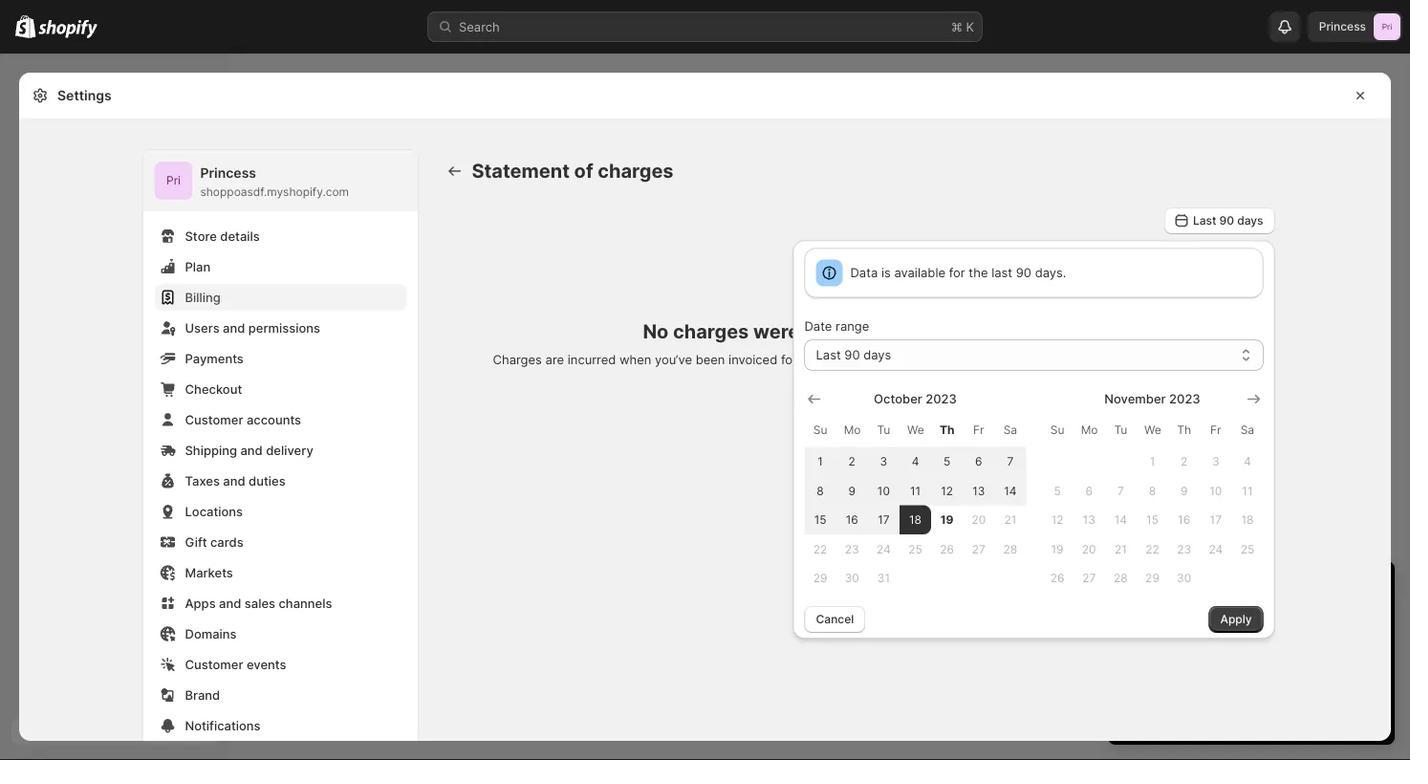 Task type: describe. For each thing, give the bounding box(es) containing it.
november 2023
[[1105, 392, 1201, 406]]

1 8 button from the left
[[805, 476, 836, 505]]

months
[[1180, 632, 1224, 647]]

data
[[850, 265, 878, 280]]

1 horizontal spatial 14 button
[[1105, 505, 1137, 534]]

0 horizontal spatial last
[[816, 348, 841, 362]]

statement of charges
[[472, 159, 674, 183]]

0 horizontal spatial 21
[[1004, 513, 1017, 527]]

su for november
[[1050, 423, 1064, 436]]

last 90 days button
[[1164, 207, 1275, 234]]

0 horizontal spatial 28 button
[[995, 534, 1026, 564]]

2 16 button from the left
[[1168, 505, 1200, 534]]

plan link
[[154, 253, 407, 280]]

labels.
[[1185, 352, 1223, 367]]

1 24 button from the left
[[868, 534, 900, 564]]

k
[[966, 19, 974, 34]]

1 23 from the left
[[845, 542, 859, 556]]

1 9 from the left
[[848, 484, 856, 498]]

1 horizontal spatial 26 button
[[1042, 564, 1073, 593]]

sa for november 2023
[[1241, 423, 1254, 436]]

channels
[[279, 596, 332, 610]]

1 11 button from the left
[[900, 476, 931, 505]]

themes,
[[1056, 352, 1103, 367]]

cancel button
[[805, 606, 865, 633]]

1 18 button from the left
[[900, 505, 931, 534]]

charges inside no charges were found for the dates selected. charges are incurred when you've been invoiced for things like your shopify subscription, apps, themes, and shipping labels.
[[673, 319, 749, 343]]

0 vertical spatial 19
[[941, 513, 954, 527]]

18 for 1st 18 button from the left
[[909, 513, 922, 527]]

no
[[643, 319, 669, 343]]

checkout
[[185, 381, 242, 396]]

billing link
[[154, 284, 407, 311]]

november
[[1105, 392, 1166, 406]]

like
[[841, 352, 860, 367]]

domains
[[185, 626, 237, 641]]

grid containing november
[[1042, 390, 1263, 593]]

26 for the leftmost 26 button
[[940, 542, 954, 556]]

when
[[620, 352, 651, 367]]

2 24 from the left
[[1209, 542, 1223, 556]]

1 vertical spatial last 90 days
[[816, 348, 891, 362]]

charges
[[493, 352, 542, 367]]

apps and sales channels link
[[154, 590, 407, 617]]

markets
[[185, 565, 233, 580]]

⌘ k
[[951, 19, 974, 34]]

trial
[[1281, 578, 1315, 601]]

statement
[[472, 159, 570, 183]]

tu for october
[[877, 423, 890, 436]]

shop settings menu element
[[143, 150, 418, 760]]

gift cards link
[[154, 529, 407, 555]]

2 23 from the left
[[1177, 542, 1191, 556]]

october
[[874, 392, 922, 406]]

2 18 button from the left
[[1232, 505, 1263, 534]]

3 for november 2023
[[1212, 455, 1220, 468]]

1 day left in your trial button
[[1108, 561, 1395, 601]]

monday element for november
[[1073, 413, 1105, 447]]

1 for november's the 1 button
[[1150, 455, 1155, 468]]

locations link
[[154, 498, 407, 525]]

1 16 button from the left
[[836, 505, 868, 534]]

october 2023
[[874, 392, 957, 406]]

0 horizontal spatial shopify image
[[15, 15, 36, 38]]

events
[[247, 657, 286, 672]]

1 horizontal spatial 7 button
[[1105, 476, 1137, 505]]

selected.
[[987, 319, 1073, 343]]

you've
[[655, 352, 692, 367]]

$1/month
[[1248, 632, 1303, 647]]

for right 'found'
[[863, 319, 890, 343]]

4 for october 2023
[[912, 455, 919, 468]]

1 horizontal spatial 13
[[1083, 513, 1095, 527]]

payments link
[[154, 345, 407, 372]]

1 horizontal spatial 12 button
[[1042, 505, 1073, 534]]

2 9 from the left
[[1181, 484, 1188, 498]]

2 8 button from the left
[[1137, 476, 1168, 505]]

tuesday element for october 2023
[[868, 413, 900, 447]]

in
[[1215, 578, 1230, 601]]

apply button
[[1209, 606, 1263, 633]]

of
[[574, 159, 593, 183]]

1 9 button from the left
[[836, 476, 868, 505]]

cancel
[[816, 612, 854, 626]]

store details link
[[154, 223, 407, 250]]

16 for 2nd 16 button from the right
[[846, 513, 858, 527]]

things
[[801, 352, 837, 367]]

your inside dropdown button
[[1236, 578, 1276, 601]]

a
[[1186, 613, 1193, 628]]

5 for 5 button to the left
[[944, 455, 951, 468]]

1 horizontal spatial 90
[[1016, 265, 1032, 280]]

0 vertical spatial 13
[[972, 484, 985, 498]]

0 horizontal spatial 20 button
[[963, 505, 995, 534]]

2 button for october 2023
[[836, 447, 868, 476]]

available
[[894, 265, 946, 280]]

customer for customer accounts
[[185, 412, 243, 427]]

thursday element for november 2023
[[1168, 413, 1200, 447]]

0 horizontal spatial 19 button
[[931, 505, 963, 534]]

range
[[836, 319, 869, 334]]

31
[[877, 571, 890, 585]]

1 22 button from the left
[[805, 534, 836, 564]]

11 for 2nd 11 button from the left
[[1242, 484, 1253, 498]]

your inside no charges were found for the dates selected. charges are incurred when you've been invoiced for things like your shopify subscription, apps, themes, and shipping labels.
[[864, 352, 890, 367]]

notifications
[[185, 718, 261, 733]]

12 for the left 12 button
[[941, 484, 953, 498]]

1 30 from the left
[[845, 571, 859, 585]]

2 10 from the left
[[1210, 484, 1222, 498]]

shipping and delivery link
[[154, 437, 407, 464]]

14 for 14 button to the left
[[1004, 484, 1017, 498]]

7 for right "7" "button"
[[1118, 484, 1124, 498]]

1 10 button from the left
[[868, 476, 900, 505]]

for right the available
[[949, 265, 965, 280]]

users and permissions
[[185, 320, 320, 335]]

2 17 from the left
[[1210, 513, 1222, 527]]

customer accounts
[[185, 412, 301, 427]]

permissions
[[248, 320, 320, 335]]

gift cards
[[185, 534, 243, 549]]

payments
[[185, 351, 244, 366]]

22 for first the 22 button from left
[[813, 542, 827, 556]]

and for duties
[[223, 473, 245, 488]]

grid containing october
[[805, 390, 1026, 593]]

princess for princess shoppoasdf.myshopify.com
[[200, 165, 256, 181]]

date
[[805, 319, 832, 334]]

2 10 button from the left
[[1200, 476, 1232, 505]]

day
[[1141, 578, 1174, 601]]

0 horizontal spatial days
[[864, 348, 891, 362]]

2 for october 2023
[[849, 455, 856, 468]]

customer accounts link
[[154, 406, 407, 433]]

1 horizontal spatial 21 button
[[1105, 534, 1137, 564]]

1 button for october
[[805, 447, 836, 476]]

the inside no charges were found for the dates selected. charges are incurred when you've been invoiced for things like your shopify subscription, apps, themes, and shipping labels.
[[894, 319, 925, 343]]

customer for customer events
[[185, 657, 243, 672]]

1 for 1 day left in your trial
[[1127, 578, 1136, 601]]

2 15 from the left
[[1146, 513, 1159, 527]]

is
[[881, 265, 891, 280]]

been
[[696, 352, 725, 367]]

0 vertical spatial charges
[[598, 159, 674, 183]]

0 horizontal spatial 13 button
[[963, 476, 995, 505]]

subscription,
[[941, 352, 1017, 367]]

2 23 button from the left
[[1168, 534, 1200, 564]]

sa for october 2023
[[1004, 423, 1017, 436]]

tuesday element for november 2023
[[1105, 413, 1137, 447]]

0 horizontal spatial 5 button
[[931, 447, 963, 476]]

1 horizontal spatial 13 button
[[1073, 505, 1105, 534]]

we for november
[[1144, 423, 1161, 436]]

1 horizontal spatial 20 button
[[1073, 534, 1105, 564]]

details
[[220, 229, 260, 243]]

1 horizontal spatial 28 button
[[1105, 564, 1137, 593]]

1 vertical spatial 21
[[1115, 542, 1127, 556]]

4 button for october 2023
[[900, 447, 931, 476]]

0 horizontal spatial 12 button
[[931, 476, 963, 505]]

1 horizontal spatial 5 button
[[1042, 476, 1073, 505]]

settings dialog
[[19, 73, 1391, 760]]

were
[[753, 319, 800, 343]]

plan
[[1225, 613, 1250, 628]]

1 day left in your trial
[[1127, 578, 1315, 601]]

dates
[[930, 319, 982, 343]]

1 horizontal spatial the
[[969, 265, 988, 280]]

1 15 from the left
[[814, 513, 827, 527]]

paid
[[1196, 613, 1222, 628]]

and inside the 'switch to a paid plan and get: first 3 months for $1/month'
[[1253, 613, 1275, 628]]

0 horizontal spatial 26 button
[[931, 534, 963, 564]]

1 horizontal spatial 6 button
[[1073, 476, 1105, 505]]

2 22 button from the left
[[1137, 534, 1168, 564]]

we for october
[[907, 423, 924, 436]]

duties
[[249, 473, 285, 488]]

18 for second 18 button
[[1241, 513, 1254, 527]]

shipping
[[1132, 352, 1182, 367]]

switch
[[1127, 613, 1167, 628]]

found
[[804, 319, 859, 343]]

1 horizontal spatial 27 button
[[1073, 564, 1105, 593]]

apps,
[[1020, 352, 1053, 367]]

apps
[[185, 596, 216, 610]]

0 horizontal spatial 7 button
[[995, 447, 1026, 476]]

3 inside the 'switch to a paid plan and get: first 3 months for $1/month'
[[1169, 632, 1177, 647]]

friday element for october 2023
[[963, 413, 995, 447]]

switch to a paid plan and get: first 3 months for $1/month
[[1127, 613, 1303, 647]]

7 for "7" "button" to the left
[[1007, 455, 1014, 468]]

sunday element for november 2023
[[1042, 413, 1073, 447]]

wednesday element for october
[[900, 413, 931, 447]]

2 25 from the left
[[1241, 542, 1255, 556]]

tu for november
[[1114, 423, 1127, 436]]

for inside the 'switch to a paid plan and get: first 3 months for $1/month'
[[1228, 632, 1244, 647]]

16 for 1st 16 button from right
[[1178, 513, 1190, 527]]

store
[[185, 229, 217, 243]]

31 button
[[868, 564, 900, 593]]

0 vertical spatial 28
[[1003, 542, 1017, 556]]

and for sales
[[219, 596, 241, 610]]

customer events link
[[154, 651, 407, 678]]

0 horizontal spatial 27 button
[[963, 534, 995, 564]]

2 for november 2023
[[1181, 455, 1188, 468]]

incurred
[[568, 352, 616, 367]]

are
[[545, 352, 564, 367]]

1 horizontal spatial 6
[[1086, 484, 1093, 498]]

gift
[[185, 534, 207, 549]]



Task type: vqa. For each thing, say whether or not it's contained in the screenshot.


Task type: locate. For each thing, give the bounding box(es) containing it.
21 button
[[995, 505, 1026, 534], [1105, 534, 1137, 564]]

to
[[1170, 613, 1182, 628]]

24 up 1 day left in your trial
[[1209, 542, 1223, 556]]

1 horizontal spatial 12
[[1051, 513, 1064, 527]]

saturday element
[[995, 413, 1026, 447], [1232, 413, 1263, 447]]

0 horizontal spatial 90
[[845, 348, 860, 362]]

16 button up the left
[[1168, 505, 1200, 534]]

fr for november 2023
[[1210, 423, 1221, 436]]

1 monday element from the left
[[836, 413, 868, 447]]

2 horizontal spatial 1
[[1150, 455, 1155, 468]]

1 customer from the top
[[185, 412, 243, 427]]

monday element
[[836, 413, 868, 447], [1073, 413, 1105, 447]]

1 vertical spatial your
[[1236, 578, 1276, 601]]

2 grid from the left
[[1042, 390, 1263, 593]]

1 horizontal spatial 9 button
[[1168, 476, 1200, 505]]

1 fr from the left
[[973, 423, 984, 436]]

22 button up day
[[1137, 534, 1168, 564]]

last
[[992, 265, 1013, 280]]

wednesday element down "october 2023" at right
[[900, 413, 931, 447]]

1 horizontal spatial 16 button
[[1168, 505, 1200, 534]]

1 horizontal spatial 24 button
[[1200, 534, 1232, 564]]

2 25 button from the left
[[1232, 534, 1263, 564]]

1 horizontal spatial 9
[[1181, 484, 1188, 498]]

1 horizontal spatial 3
[[1169, 632, 1177, 647]]

first
[[1143, 632, 1166, 647]]

mo down themes,
[[1081, 423, 1098, 436]]

0 vertical spatial the
[[969, 265, 988, 280]]

12 button
[[931, 476, 963, 505], [1042, 505, 1073, 534]]

1 18 from the left
[[909, 513, 922, 527]]

1 horizontal spatial grid
[[1042, 390, 1263, 593]]

1 25 button from the left
[[900, 534, 931, 564]]

1 vertical spatial 28
[[1114, 571, 1128, 585]]

1 su from the left
[[813, 423, 827, 436]]

and inside "shipping and delivery" link
[[240, 443, 263, 457]]

shopify image
[[15, 15, 36, 38], [38, 20, 98, 39]]

th down "october 2023" at right
[[940, 423, 955, 436]]

2 2023 from the left
[[1169, 392, 1201, 406]]

shoppoasdf.myshopify.com
[[200, 185, 349, 199]]

2 22 from the left
[[1146, 542, 1159, 556]]

friday element
[[963, 413, 995, 447], [1200, 413, 1232, 447]]

1 we from the left
[[907, 423, 924, 436]]

users
[[185, 320, 220, 335]]

1 horizontal spatial 1
[[1127, 578, 1136, 601]]

2 8 from the left
[[1149, 484, 1156, 498]]

1 8 from the left
[[817, 484, 824, 498]]

1 wednesday element from the left
[[900, 413, 931, 447]]

0 horizontal spatial 21 button
[[995, 505, 1026, 534]]

1 horizontal spatial 22
[[1146, 542, 1159, 556]]

16
[[846, 513, 858, 527], [1178, 513, 1190, 527]]

pri button
[[154, 162, 193, 200]]

billing
[[185, 290, 221, 305]]

1 horizontal spatial 4 button
[[1232, 447, 1263, 476]]

1 10 from the left
[[877, 484, 890, 498]]

1 saturday element from the left
[[995, 413, 1026, 447]]

0 horizontal spatial 1 button
[[805, 447, 836, 476]]

1 23 button from the left
[[836, 534, 868, 564]]

2023 for november 2023
[[1169, 392, 1201, 406]]

mo for october
[[844, 423, 861, 436]]

1 horizontal spatial your
[[1236, 578, 1276, 601]]

25
[[908, 542, 922, 556], [1241, 542, 1255, 556]]

3 button down november 2023
[[1200, 447, 1232, 476]]

23 button
[[836, 534, 868, 564], [1168, 534, 1200, 564]]

1 vertical spatial 26
[[1050, 571, 1065, 585]]

0 horizontal spatial 30 button
[[836, 564, 868, 593]]

0 horizontal spatial 6 button
[[963, 447, 995, 476]]

mo
[[844, 423, 861, 436], [1081, 423, 1098, 436]]

2 saturday element from the left
[[1232, 413, 1263, 447]]

2 11 from the left
[[1242, 484, 1253, 498]]

0 vertical spatial last 90 days
[[1193, 214, 1263, 228]]

0 horizontal spatial 20
[[972, 513, 986, 527]]

1 horizontal spatial 3 button
[[1200, 447, 1232, 476]]

1 16 from the left
[[846, 513, 858, 527]]

1 1 button from the left
[[805, 447, 836, 476]]

cards
[[210, 534, 243, 549]]

and right taxes
[[223, 473, 245, 488]]

0 horizontal spatial 17 button
[[868, 505, 900, 534]]

0 horizontal spatial 12
[[941, 484, 953, 498]]

sunday element for october 2023
[[805, 413, 836, 447]]

1 thursday element from the left
[[931, 413, 963, 447]]

0 vertical spatial 21
[[1004, 513, 1017, 527]]

1 friday element from the left
[[963, 413, 995, 447]]

0 horizontal spatial 3 button
[[868, 447, 900, 476]]

27 for left the 27 button
[[972, 542, 986, 556]]

mo down the like
[[844, 423, 861, 436]]

princess image
[[154, 162, 193, 200]]

2 wednesday element from the left
[[1137, 413, 1168, 447]]

2 30 from the left
[[1177, 571, 1191, 585]]

11 button
[[900, 476, 931, 505], [1232, 476, 1263, 505]]

3 button
[[868, 447, 900, 476], [1200, 447, 1232, 476]]

sunday element down apps,
[[1042, 413, 1073, 447]]

24 up 31 button at right
[[877, 542, 891, 556]]

0 horizontal spatial 10 button
[[868, 476, 900, 505]]

2 9 button from the left
[[1168, 476, 1200, 505]]

11 up 1 day left in your trial dropdown button
[[1242, 484, 1253, 498]]

1 horizontal spatial th
[[1177, 423, 1191, 436]]

22 up the cancel
[[813, 542, 827, 556]]

23 button up the cancel
[[836, 534, 868, 564]]

1 30 button from the left
[[836, 564, 868, 593]]

18 button up 1 day left in your trial dropdown button
[[1232, 505, 1263, 534]]

1 vertical spatial last
[[816, 348, 841, 362]]

domains link
[[154, 620, 407, 647]]

11 down "october 2023" at right
[[910, 484, 921, 498]]

22 up day
[[1146, 542, 1159, 556]]

0 horizontal spatial 15 button
[[805, 505, 836, 534]]

30 right day
[[1177, 571, 1191, 585]]

22
[[813, 542, 827, 556], [1146, 542, 1159, 556]]

11 for 1st 11 button from the left
[[910, 484, 921, 498]]

data is available for the last 90 days.
[[850, 265, 1066, 280]]

1 mo from the left
[[844, 423, 861, 436]]

monday element down the like
[[836, 413, 868, 447]]

3 for october 2023
[[880, 455, 887, 468]]

charges up the been
[[673, 319, 749, 343]]

friday element down subscription,
[[963, 413, 995, 447]]

2 tuesday element from the left
[[1105, 413, 1137, 447]]

customer events
[[185, 657, 286, 672]]

24 button
[[868, 534, 900, 564], [1200, 534, 1232, 564]]

princess left princess icon
[[1319, 20, 1366, 33]]

0 horizontal spatial 8
[[817, 484, 824, 498]]

markets link
[[154, 559, 407, 586]]

days
[[1237, 214, 1263, 228], [864, 348, 891, 362]]

shipping and delivery
[[185, 443, 313, 457]]

26 for rightmost 26 button
[[1050, 571, 1065, 585]]

2 vertical spatial 90
[[845, 348, 860, 362]]

and right apps
[[219, 596, 241, 610]]

and inside users and permissions link
[[223, 320, 245, 335]]

1 inside dropdown button
[[1127, 578, 1136, 601]]

princess image
[[1374, 13, 1401, 40]]

1 horizontal spatial 11
[[1242, 484, 1253, 498]]

tu down november
[[1114, 423, 1127, 436]]

1 horizontal spatial 30 button
[[1168, 564, 1200, 593]]

we down "october 2023" at right
[[907, 423, 924, 436]]

charges right the of
[[598, 159, 674, 183]]

0 horizontal spatial 1
[[818, 455, 823, 468]]

1 horizontal spatial 22 button
[[1137, 534, 1168, 564]]

tu down october
[[877, 423, 890, 436]]

0 horizontal spatial last 90 days
[[816, 348, 891, 362]]

princess
[[1319, 20, 1366, 33], [200, 165, 256, 181]]

5 button
[[931, 447, 963, 476], [1042, 476, 1073, 505]]

customer down the domains
[[185, 657, 243, 672]]

the left last
[[969, 265, 988, 280]]

2 2 button from the left
[[1168, 447, 1200, 476]]

29 button
[[805, 564, 836, 593], [1137, 564, 1168, 593]]

90 inside dropdown button
[[1220, 214, 1234, 228]]

1 horizontal spatial 18
[[1241, 513, 1254, 527]]

1 17 from the left
[[878, 513, 890, 527]]

days.
[[1035, 265, 1066, 280]]

wednesday element for november
[[1137, 413, 1168, 447]]

th for october 2023
[[940, 423, 955, 436]]

1 horizontal spatial tuesday element
[[1105, 413, 1137, 447]]

thursday element down november 2023
[[1168, 413, 1200, 447]]

tuesday element down november
[[1105, 413, 1137, 447]]

1 horizontal spatial 26
[[1050, 571, 1065, 585]]

1 2 button from the left
[[836, 447, 868, 476]]

we down november 2023
[[1144, 423, 1161, 436]]

0 horizontal spatial sunday element
[[805, 413, 836, 447]]

saturday element for october 2023
[[995, 413, 1026, 447]]

23 button up the left
[[1168, 534, 1200, 564]]

14 button
[[995, 476, 1026, 505], [1105, 505, 1137, 534]]

sa
[[1004, 423, 1017, 436], [1241, 423, 1254, 436]]

fr down the labels.
[[1210, 423, 1221, 436]]

the up shopify
[[894, 319, 925, 343]]

brand link
[[154, 682, 407, 708]]

1 horizontal spatial friday element
[[1200, 413, 1232, 447]]

2 30 button from the left
[[1168, 564, 1200, 593]]

apps and sales channels
[[185, 596, 332, 610]]

1 th from the left
[[940, 423, 955, 436]]

customer
[[185, 412, 243, 427], [185, 657, 243, 672]]

29 up the cancel
[[813, 571, 827, 585]]

for down plan
[[1228, 632, 1244, 647]]

fr for october 2023
[[973, 423, 984, 436]]

thursday element down "october 2023" at right
[[931, 413, 963, 447]]

1 sa from the left
[[1004, 423, 1017, 436]]

1 horizontal spatial 15 button
[[1137, 505, 1168, 534]]

26
[[940, 542, 954, 556], [1050, 571, 1065, 585]]

1 horizontal spatial mo
[[1081, 423, 1098, 436]]

1 4 button from the left
[[900, 447, 931, 476]]

2 customer from the top
[[185, 657, 243, 672]]

last 90 days inside dropdown button
[[1193, 214, 1263, 228]]

monday element down november
[[1073, 413, 1105, 447]]

1 grid from the left
[[805, 390, 1026, 593]]

friday element down november 2023
[[1200, 413, 1232, 447]]

your right the like
[[864, 352, 890, 367]]

0 horizontal spatial tu
[[877, 423, 890, 436]]

30 button
[[836, 564, 868, 593], [1168, 564, 1200, 593]]

and for delivery
[[240, 443, 263, 457]]

19 button
[[931, 505, 963, 534], [1042, 534, 1073, 564]]

3 button for november 2023
[[1200, 447, 1232, 476]]

9
[[848, 484, 856, 498], [1181, 484, 1188, 498]]

13 button
[[963, 476, 995, 505], [1073, 505, 1105, 534]]

1 horizontal spatial 23
[[1177, 542, 1191, 556]]

su for october
[[813, 423, 827, 436]]

sales
[[245, 596, 275, 610]]

customer down checkout
[[185, 412, 243, 427]]

2 monday element from the left
[[1073, 413, 1105, 447]]

1 2023 from the left
[[926, 392, 957, 406]]

1 horizontal spatial days
[[1237, 214, 1263, 228]]

24 button up 31
[[868, 534, 900, 564]]

0 horizontal spatial 25
[[908, 542, 922, 556]]

1 tu from the left
[[877, 423, 890, 436]]

0 vertical spatial 7
[[1007, 455, 1014, 468]]

2 17 button from the left
[[1200, 505, 1232, 534]]

1 vertical spatial 12
[[1051, 513, 1064, 527]]

1 29 button from the left
[[805, 564, 836, 593]]

30 button left in
[[1168, 564, 1200, 593]]

th down november 2023
[[1177, 423, 1191, 436]]

1 17 button from the left
[[868, 505, 900, 534]]

1 vertical spatial 14
[[1115, 513, 1127, 527]]

2 16 from the left
[[1178, 513, 1190, 527]]

16 button
[[836, 505, 868, 534], [1168, 505, 1200, 534]]

1 horizontal spatial 19
[[1051, 542, 1064, 556]]

days inside dropdown button
[[1237, 214, 1263, 228]]

thursday element
[[931, 413, 963, 447], [1168, 413, 1200, 447]]

4 for november 2023
[[1244, 455, 1251, 468]]

20 for the right 20 button
[[1082, 542, 1096, 556]]

0 horizontal spatial 2
[[849, 455, 856, 468]]

5
[[944, 455, 951, 468], [1054, 484, 1061, 498]]

accounts
[[247, 412, 301, 427]]

1 25 from the left
[[908, 542, 922, 556]]

2 tu from the left
[[1114, 423, 1127, 436]]

monday element for october
[[836, 413, 868, 447]]

2 sunday element from the left
[[1042, 413, 1073, 447]]

11 button down "october 2023" at right
[[900, 476, 931, 505]]

shopify
[[893, 352, 938, 367]]

16 button up 31 button at right
[[836, 505, 868, 534]]

4 button
[[900, 447, 931, 476], [1232, 447, 1263, 476]]

saturday element for november 2023
[[1232, 413, 1263, 447]]

2 24 button from the left
[[1200, 534, 1232, 564]]

2 3 button from the left
[[1200, 447, 1232, 476]]

2 fr from the left
[[1210, 423, 1221, 436]]

your
[[864, 352, 890, 367], [1236, 578, 1276, 601]]

29 up switch
[[1145, 571, 1160, 585]]

2023 down the labels.
[[1169, 392, 1201, 406]]

su down apps,
[[1050, 423, 1064, 436]]

sunday element
[[805, 413, 836, 447], [1042, 413, 1073, 447]]

brand
[[185, 687, 220, 702]]

1 11 from the left
[[910, 484, 921, 498]]

15 button
[[805, 505, 836, 534], [1137, 505, 1168, 534]]

29
[[813, 571, 827, 585], [1145, 571, 1160, 585]]

1 for the 1 button related to october
[[818, 455, 823, 468]]

2 horizontal spatial 90
[[1220, 214, 1234, 228]]

locations
[[185, 504, 243, 519]]

left
[[1180, 578, 1209, 601]]

0 horizontal spatial mo
[[844, 423, 861, 436]]

2 we from the left
[[1144, 423, 1161, 436]]

1 tuesday element from the left
[[868, 413, 900, 447]]

2 th from the left
[[1177, 423, 1191, 436]]

and right themes,
[[1107, 352, 1129, 367]]

1 22 from the left
[[813, 542, 827, 556]]

1 horizontal spatial 24
[[1209, 542, 1223, 556]]

8
[[817, 484, 824, 498], [1149, 484, 1156, 498]]

1 sunday element from the left
[[805, 413, 836, 447]]

get:
[[1279, 613, 1302, 628]]

last
[[1193, 214, 1217, 228], [816, 348, 841, 362]]

and right users
[[223, 320, 245, 335]]

1 vertical spatial princess
[[200, 165, 256, 181]]

3 button for october 2023
[[868, 447, 900, 476]]

0 horizontal spatial 26
[[940, 542, 954, 556]]

and inside no charges were found for the dates selected. charges are incurred when you've been invoiced for things like your shopify subscription, apps, themes, and shipping labels.
[[1107, 352, 1129, 367]]

23 up the cancel
[[845, 542, 859, 556]]

notifications link
[[154, 712, 407, 739]]

1 horizontal spatial tu
[[1114, 423, 1127, 436]]

17 up 31
[[878, 513, 890, 527]]

thursday element for october 2023
[[931, 413, 963, 447]]

17 button up 31 button at right
[[868, 505, 900, 534]]

24
[[877, 542, 891, 556], [1209, 542, 1223, 556]]

th for november 2023
[[1177, 423, 1191, 436]]

0 horizontal spatial 11
[[910, 484, 921, 498]]

11 button up 1 day left in your trial dropdown button
[[1232, 476, 1263, 505]]

1 4 from the left
[[912, 455, 919, 468]]

24 button up 1 day left in your trial
[[1200, 534, 1232, 564]]

0 horizontal spatial 3
[[880, 455, 887, 468]]

and for permissions
[[223, 320, 245, 335]]

2 4 from the left
[[1244, 455, 1251, 468]]

22 for first the 22 button from the right
[[1146, 542, 1159, 556]]

18
[[909, 513, 922, 527], [1241, 513, 1254, 527]]

1 horizontal spatial 16
[[1178, 513, 1190, 527]]

tuesday element
[[868, 413, 900, 447], [1105, 413, 1137, 447]]

2 1 button from the left
[[1137, 447, 1168, 476]]

2 18 from the left
[[1241, 513, 1254, 527]]

0 vertical spatial 6
[[975, 455, 982, 468]]

2023 right october
[[926, 392, 957, 406]]

and inside taxes and duties link
[[223, 473, 245, 488]]

dialog
[[1399, 73, 1410, 741]]

2 button for november 2023
[[1168, 447, 1200, 476]]

1 29 from the left
[[813, 571, 827, 585]]

2 mo from the left
[[1081, 423, 1098, 436]]

0 horizontal spatial the
[[894, 319, 925, 343]]

2 2 from the left
[[1181, 455, 1188, 468]]

2023 for october 2023
[[926, 392, 957, 406]]

20
[[972, 513, 986, 527], [1082, 542, 1096, 556]]

4 button for november 2023
[[1232, 447, 1263, 476]]

14 for right 14 button
[[1115, 513, 1127, 527]]

0 horizontal spatial 16 button
[[836, 505, 868, 534]]

7 button
[[995, 447, 1026, 476], [1105, 476, 1137, 505]]

tuesday element down october
[[868, 413, 900, 447]]

29 button up the cancel
[[805, 564, 836, 593]]

princess shoppoasdf.myshopify.com
[[200, 165, 349, 199]]

27 for the 27 button to the right
[[1082, 571, 1096, 585]]

users and permissions link
[[154, 315, 407, 341]]

2 11 button from the left
[[1232, 476, 1263, 505]]

1 vertical spatial 19
[[1051, 542, 1064, 556]]

and down customer accounts
[[240, 443, 263, 457]]

your right in
[[1236, 578, 1276, 601]]

sunday element down the things
[[805, 413, 836, 447]]

17 button up 1 day left in your trial
[[1200, 505, 1232, 534]]

2 15 button from the left
[[1137, 505, 1168, 534]]

8 for second 8 button from right
[[817, 484, 824, 498]]

17 up 1 day left in your trial
[[1210, 513, 1222, 527]]

1 horizontal spatial fr
[[1210, 423, 1221, 436]]

1 horizontal spatial 8 button
[[1137, 476, 1168, 505]]

0 horizontal spatial 28
[[1003, 542, 1017, 556]]

12 for 12 button to the right
[[1051, 513, 1064, 527]]

2 29 button from the left
[[1137, 564, 1168, 593]]

wednesday element down november 2023
[[1137, 413, 1168, 447]]

20 for the left 20 button
[[972, 513, 986, 527]]

0 horizontal spatial 13
[[972, 484, 985, 498]]

for left the things
[[781, 352, 797, 367]]

1 horizontal spatial shopify image
[[38, 20, 98, 39]]

0 horizontal spatial 6
[[975, 455, 982, 468]]

and up $1/month
[[1253, 613, 1275, 628]]

0 horizontal spatial 4
[[912, 455, 919, 468]]

0 horizontal spatial 29 button
[[805, 564, 836, 593]]

and inside "apps and sales channels" "link"
[[219, 596, 241, 610]]

0 horizontal spatial 22 button
[[805, 534, 836, 564]]

30 left 31
[[845, 571, 859, 585]]

su down the things
[[813, 423, 827, 436]]

17
[[878, 513, 890, 527], [1210, 513, 1222, 527]]

23 up the left
[[1177, 542, 1191, 556]]

29 button up switch
[[1137, 564, 1168, 593]]

30
[[845, 571, 859, 585], [1177, 571, 1191, 585]]

5 for the right 5 button
[[1054, 484, 1061, 498]]

princess for princess
[[1319, 20, 1366, 33]]

2 thursday element from the left
[[1168, 413, 1200, 447]]

2 su from the left
[[1050, 423, 1064, 436]]

1 button for november
[[1137, 447, 1168, 476]]

1 3 button from the left
[[868, 447, 900, 476]]

friday element for november 2023
[[1200, 413, 1232, 447]]

1 24 from the left
[[877, 542, 891, 556]]

6 button
[[963, 447, 995, 476], [1073, 476, 1105, 505]]

0 horizontal spatial 15
[[814, 513, 827, 527]]

1 15 button from the left
[[805, 505, 836, 534]]

⌘
[[951, 19, 963, 34]]

1 horizontal spatial we
[[1144, 423, 1161, 436]]

3 button down october
[[868, 447, 900, 476]]

1 2 from the left
[[849, 455, 856, 468]]

2 friday element from the left
[[1200, 413, 1232, 447]]

12
[[941, 484, 953, 498], [1051, 513, 1064, 527]]

2 4 button from the left
[[1232, 447, 1263, 476]]

14
[[1004, 484, 1017, 498], [1115, 513, 1127, 527]]

2 29 from the left
[[1145, 571, 1160, 585]]

1 horizontal spatial 4
[[1244, 455, 1251, 468]]

princess inside princess shoppoasdf.myshopify.com
[[200, 165, 256, 181]]

0 horizontal spatial su
[[813, 423, 827, 436]]

princess up shoppoasdf.myshopify.com
[[200, 165, 256, 181]]

30 button left 31
[[836, 564, 868, 593]]

18 button up 31 button at right
[[900, 505, 931, 534]]

fr down subscription,
[[973, 423, 984, 436]]

search
[[459, 19, 500, 34]]

no charges were found for the dates selected. charges are incurred when you've been invoiced for things like your shopify subscription, apps, themes, and shipping labels.
[[493, 319, 1223, 367]]

1 horizontal spatial 17
[[1210, 513, 1222, 527]]

2 sa from the left
[[1241, 423, 1254, 436]]

0 horizontal spatial 14 button
[[995, 476, 1026, 505]]

last inside dropdown button
[[1193, 214, 1217, 228]]

22 button
[[805, 534, 836, 564], [1137, 534, 1168, 564]]

22 button left 31 button at right
[[805, 534, 836, 564]]

28 button
[[995, 534, 1026, 564], [1105, 564, 1137, 593]]

grid
[[805, 390, 1026, 593], [1042, 390, 1263, 593]]

wednesday element
[[900, 413, 931, 447], [1137, 413, 1168, 447]]

mo for november
[[1081, 423, 1098, 436]]

1 vertical spatial 13
[[1083, 513, 1095, 527]]

0 horizontal spatial 29
[[813, 571, 827, 585]]

0 vertical spatial your
[[864, 352, 890, 367]]

13
[[972, 484, 985, 498], [1083, 513, 1095, 527]]

8 for 2nd 8 button from left
[[1149, 484, 1156, 498]]

apply
[[1220, 612, 1252, 626]]

23
[[845, 542, 859, 556], [1177, 542, 1191, 556]]

26 button
[[931, 534, 963, 564], [1042, 564, 1073, 593]]

1 horizontal spatial 19 button
[[1042, 534, 1073, 564]]

0 horizontal spatial 19
[[941, 513, 954, 527]]



